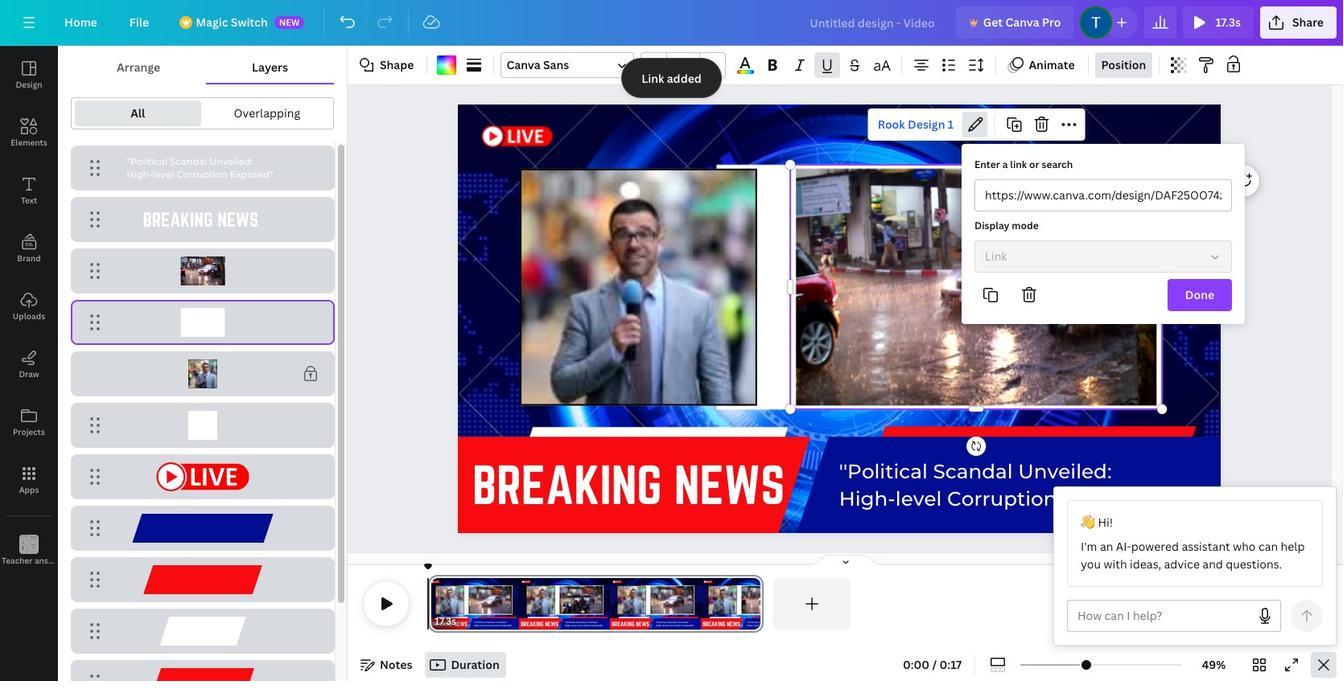Task type: vqa. For each thing, say whether or not it's contained in the screenshot.
join on the top
no



Task type: locate. For each thing, give the bounding box(es) containing it.
high- up hide pages image on the bottom right
[[840, 487, 896, 511]]

0 horizontal spatial unveiled:
[[209, 156, 253, 167]]

link
[[642, 70, 664, 86], [985, 249, 1007, 264]]

link left added
[[642, 70, 664, 86]]

scandal
[[170, 156, 207, 167], [934, 460, 1013, 484]]

exposed'' inside button
[[230, 169, 273, 180]]

file button
[[117, 6, 162, 39]]

sans
[[543, 57, 569, 72]]

0 vertical spatial news
[[218, 209, 258, 230]]

trimming, end edge slider
[[750, 579, 764, 630]]

Page title text field
[[463, 614, 470, 630]]

0 vertical spatial corruption
[[177, 169, 227, 180]]

1 horizontal spatial link
[[985, 249, 1007, 264]]

1 horizontal spatial high-
[[840, 487, 896, 511]]

link
[[1011, 158, 1027, 171]]

Overlapping button
[[204, 101, 330, 126]]

with
[[1104, 557, 1128, 572]]

0 vertical spatial 17.3s
[[1216, 14, 1241, 30]]

1 vertical spatial 17.3s button
[[435, 614, 456, 630]]

17.3s button left share dropdown button
[[1184, 6, 1254, 39]]

''political
[[127, 156, 168, 167], [840, 460, 928, 484]]

home
[[64, 14, 97, 30]]

0:00 / 0:17
[[903, 658, 962, 673]]

1 horizontal spatial corruption
[[948, 487, 1058, 511]]

1 vertical spatial news
[[675, 456, 785, 514]]

0 vertical spatial breaking news
[[143, 209, 258, 230]]

1 horizontal spatial scandal
[[934, 460, 1013, 484]]

rook
[[878, 117, 905, 132]]

breaking news
[[143, 209, 258, 230], [473, 456, 785, 514]]

news
[[218, 209, 258, 230], [675, 456, 785, 514]]

design inside 'button'
[[16, 79, 42, 90]]

17.3s button left page title text box
[[435, 614, 456, 630]]

0 horizontal spatial high-
[[127, 169, 153, 180]]

0 horizontal spatial scandal
[[170, 156, 207, 167]]

0 vertical spatial canva
[[1006, 14, 1040, 30]]

apps button
[[0, 452, 58, 510]]

0 horizontal spatial ''political scandal unveiled: high-level corruption exposed''
[[127, 156, 273, 180]]

1 vertical spatial unveiled:
[[1019, 460, 1112, 484]]

49%
[[1202, 658, 1226, 673]]

1 horizontal spatial level
[[896, 487, 942, 511]]

0 horizontal spatial news
[[218, 209, 258, 230]]

trimming, start edge slider
[[428, 579, 443, 630]]

1 vertical spatial ''political
[[840, 460, 928, 484]]

notes button
[[354, 653, 419, 679]]

1 horizontal spatial unveiled:
[[1019, 460, 1112, 484]]

rook design 1
[[878, 117, 954, 132]]

can
[[1259, 539, 1279, 555]]

brand button
[[0, 220, 58, 278]]

canva left pro
[[1006, 14, 1040, 30]]

file
[[129, 14, 149, 30]]

1 horizontal spatial design
[[908, 117, 945, 132]]

mode
[[1012, 219, 1039, 233]]

high-
[[127, 169, 153, 180], [840, 487, 896, 511]]

group
[[641, 52, 727, 78]]

uploads button
[[0, 278, 58, 336]]

keys
[[64, 555, 82, 567]]

1 horizontal spatial breaking
[[473, 456, 662, 514]]

1 horizontal spatial 17.3s button
[[1184, 6, 1254, 39]]

main menu bar
[[0, 0, 1344, 46]]

1 vertical spatial canva
[[507, 57, 541, 72]]

– – number field
[[673, 57, 695, 72]]

1 vertical spatial level
[[896, 487, 942, 511]]

magic switch
[[196, 14, 268, 30]]

''political scandal unveiled: high-level corruption exposed''
[[127, 156, 273, 180], [840, 460, 1157, 511]]

design button
[[0, 46, 58, 104]]

answer
[[35, 555, 62, 567]]

exposed'' down overlapping 'button'
[[230, 169, 273, 180]]

canva left the sans
[[507, 57, 541, 72]]

corruption
[[177, 169, 227, 180], [948, 487, 1058, 511]]

1 horizontal spatial ''political
[[840, 460, 928, 484]]

hide pages image
[[807, 555, 884, 568]]

exposed''
[[230, 169, 273, 180], [1063, 487, 1157, 511]]

link down display
[[985, 249, 1007, 264]]

0 vertical spatial scandal
[[170, 156, 207, 167]]

0 vertical spatial level
[[153, 169, 174, 180]]

0 vertical spatial unveiled:
[[209, 156, 253, 167]]

layers button
[[206, 52, 334, 83]]

design left 1
[[908, 117, 945, 132]]

1 vertical spatial link
[[985, 249, 1007, 264]]

you
[[1081, 557, 1101, 572]]

breaking news button
[[71, 197, 335, 242]]

elements button
[[0, 104, 58, 162]]

0 horizontal spatial level
[[153, 169, 174, 180]]

1 vertical spatial corruption
[[948, 487, 1058, 511]]

questions.
[[1226, 557, 1283, 572]]

17.3s inside button
[[1216, 14, 1241, 30]]

0 vertical spatial design
[[16, 79, 42, 90]]

breaking
[[143, 209, 213, 230], [473, 456, 662, 514]]

0 vertical spatial ''political
[[127, 156, 168, 167]]

search
[[1042, 158, 1073, 171]]

added
[[667, 70, 702, 86]]

0 horizontal spatial corruption
[[177, 169, 227, 180]]

link inside link button
[[985, 249, 1007, 264]]

17.3s left share dropdown button
[[1216, 14, 1241, 30]]

teacher
[[2, 555, 33, 567]]

1 vertical spatial design
[[908, 117, 945, 132]]

shape button
[[354, 52, 421, 78]]

0 vertical spatial high-
[[127, 169, 153, 180]]

design
[[16, 79, 42, 90], [908, 117, 945, 132]]

unveiled: inside button
[[209, 156, 253, 167]]

0 vertical spatial ''political scandal unveiled: high-level corruption exposed''
[[127, 156, 273, 180]]

17.3s button
[[1184, 6, 1254, 39], [435, 614, 456, 630]]

0 horizontal spatial 17.3s button
[[435, 614, 456, 630]]

text
[[21, 195, 37, 206]]

design up elements button
[[16, 79, 42, 90]]

0 horizontal spatial design
[[16, 79, 42, 90]]

1 vertical spatial high-
[[840, 487, 896, 511]]

''political scandal unveiled: high-level corruption exposed'' inside button
[[127, 156, 273, 180]]

1 vertical spatial scandal
[[934, 460, 1013, 484]]

0 horizontal spatial 17.3s
[[435, 615, 456, 629]]

0 horizontal spatial breaking
[[143, 209, 213, 230]]

0 horizontal spatial link
[[642, 70, 664, 86]]

0 vertical spatial link
[[642, 70, 664, 86]]

exposed'' up hi! on the bottom right
[[1063, 487, 1157, 511]]

unveiled:
[[209, 156, 253, 167], [1019, 460, 1112, 484]]

17.3s
[[1216, 14, 1241, 30], [435, 615, 456, 629]]

new
[[279, 16, 300, 28]]

unveiled: down overlapping 'button'
[[209, 156, 253, 167]]

0 horizontal spatial ''political
[[127, 156, 168, 167]]

0 vertical spatial exposed''
[[230, 169, 273, 180]]

who
[[1233, 539, 1256, 555]]

rook design 1 link
[[872, 112, 961, 138]]

duration button
[[425, 653, 506, 679]]

17.3s left page title text box
[[435, 615, 456, 629]]

high- down all button
[[127, 169, 153, 180]]

1 vertical spatial exposed''
[[1063, 487, 1157, 511]]

0 horizontal spatial breaking news
[[143, 209, 258, 230]]

overlapping
[[234, 105, 300, 121]]

side panel tab list
[[0, 46, 82, 580]]

advice
[[1165, 557, 1200, 572]]

1 vertical spatial breaking
[[473, 456, 662, 514]]

Enter a link or search text field
[[985, 180, 1222, 211]]

1 horizontal spatial breaking news
[[473, 456, 785, 514]]

switch
[[231, 14, 268, 30]]

link added
[[642, 70, 702, 86]]

1 horizontal spatial 17.3s
[[1216, 14, 1241, 30]]

corruption inside button
[[177, 169, 227, 180]]

0 vertical spatial breaking
[[143, 209, 213, 230]]

0 horizontal spatial exposed''
[[230, 169, 273, 180]]

1 horizontal spatial canva
[[1006, 14, 1040, 30]]

1 horizontal spatial ''political scandal unveiled: high-level corruption exposed''
[[840, 460, 1157, 511]]

a
[[1003, 158, 1008, 171]]

unveiled: up 👋
[[1019, 460, 1112, 484]]

0 horizontal spatial canva
[[507, 57, 541, 72]]



Task type: describe. For each thing, give the bounding box(es) containing it.
get canva pro
[[984, 14, 1061, 30]]

i'm
[[1081, 539, 1098, 555]]

Ask Canva Assistant for help text field
[[1078, 601, 1249, 632]]

done
[[1186, 287, 1215, 303]]

animate button
[[1003, 52, 1082, 78]]

canva inside button
[[1006, 14, 1040, 30]]

high- inside the ''political scandal unveiled: high-level corruption exposed'' button
[[127, 169, 153, 180]]

shape
[[380, 57, 414, 72]]

display
[[975, 219, 1010, 233]]

arrange
[[117, 60, 160, 75]]

and
[[1203, 557, 1224, 572]]

1 horizontal spatial news
[[675, 456, 785, 514]]

elements
[[11, 137, 47, 148]]

uploads
[[13, 311, 45, 322]]

1 vertical spatial breaking news
[[473, 456, 785, 514]]

animate
[[1029, 57, 1075, 72]]

level inside button
[[153, 169, 174, 180]]

ideas,
[[1130, 557, 1162, 572]]

👋
[[1081, 515, 1096, 531]]

breaking inside button
[[143, 209, 213, 230]]

teacher answer keys
[[2, 555, 82, 567]]

pro
[[1043, 14, 1061, 30]]

draw button
[[0, 336, 58, 394]]

color range image
[[737, 70, 755, 74]]

projects
[[13, 427, 45, 438]]

brand
[[17, 253, 41, 264]]

Design title text field
[[797, 6, 950, 39]]

scandal inside button
[[170, 156, 207, 167]]

canva sans
[[507, 57, 569, 72]]

notes
[[380, 658, 413, 673]]

display mode
[[975, 219, 1039, 233]]

👋 hi!
[[1081, 515, 1113, 531]]

All button
[[75, 101, 201, 126]]

hi!
[[1098, 515, 1113, 531]]

''political inside button
[[127, 156, 168, 167]]

assistant
[[1182, 539, 1231, 555]]

1 vertical spatial 17.3s
[[435, 615, 456, 629]]

breaking news inside button
[[143, 209, 258, 230]]

canva inside dropdown button
[[507, 57, 541, 72]]

/
[[933, 658, 937, 673]]

1 horizontal spatial exposed''
[[1063, 487, 1157, 511]]

enter a link or search
[[975, 158, 1073, 171]]

magic
[[196, 14, 228, 30]]

share
[[1293, 14, 1324, 30]]

projects button
[[0, 394, 58, 452]]

home link
[[52, 6, 110, 39]]

1
[[948, 117, 954, 132]]

link for link added
[[642, 70, 664, 86]]

an
[[1100, 539, 1114, 555]]

or
[[1030, 158, 1040, 171]]

arrange button
[[71, 52, 206, 83]]

;
[[28, 557, 30, 568]]

position
[[1102, 57, 1147, 72]]

help
[[1281, 539, 1305, 555]]

ai-
[[1116, 539, 1132, 555]]

0 vertical spatial 17.3s button
[[1184, 6, 1254, 39]]

#ffffff image
[[438, 56, 457, 75]]

layers
[[252, 60, 288, 75]]

done button
[[1168, 279, 1233, 312]]

all
[[131, 105, 145, 121]]

position button
[[1095, 52, 1153, 78]]

Link button
[[975, 241, 1233, 273]]

apps
[[19, 485, 39, 496]]

i'm an ai-powered assistant who can help you with ideas, advice and questions.
[[1081, 539, 1305, 572]]

text button
[[0, 162, 58, 220]]

canva sans button
[[501, 52, 635, 78]]

draw
[[19, 369, 39, 380]]

1 vertical spatial ''political scandal unveiled: high-level corruption exposed''
[[840, 460, 1157, 511]]

duration
[[451, 658, 500, 673]]

link for link
[[985, 249, 1007, 264]]

0:00
[[903, 658, 930, 673]]

enter
[[975, 158, 1000, 171]]

share button
[[1261, 6, 1337, 39]]

assistant panel dialog
[[1054, 487, 1337, 646]]

get canva pro button
[[956, 6, 1074, 39]]

news inside button
[[218, 209, 258, 230]]

0:17
[[940, 658, 962, 673]]

powered
[[1132, 539, 1179, 555]]

49% button
[[1188, 653, 1241, 679]]

''political scandal unveiled: high-level corruption exposed'' button
[[71, 146, 335, 191]]

get
[[984, 14, 1003, 30]]



